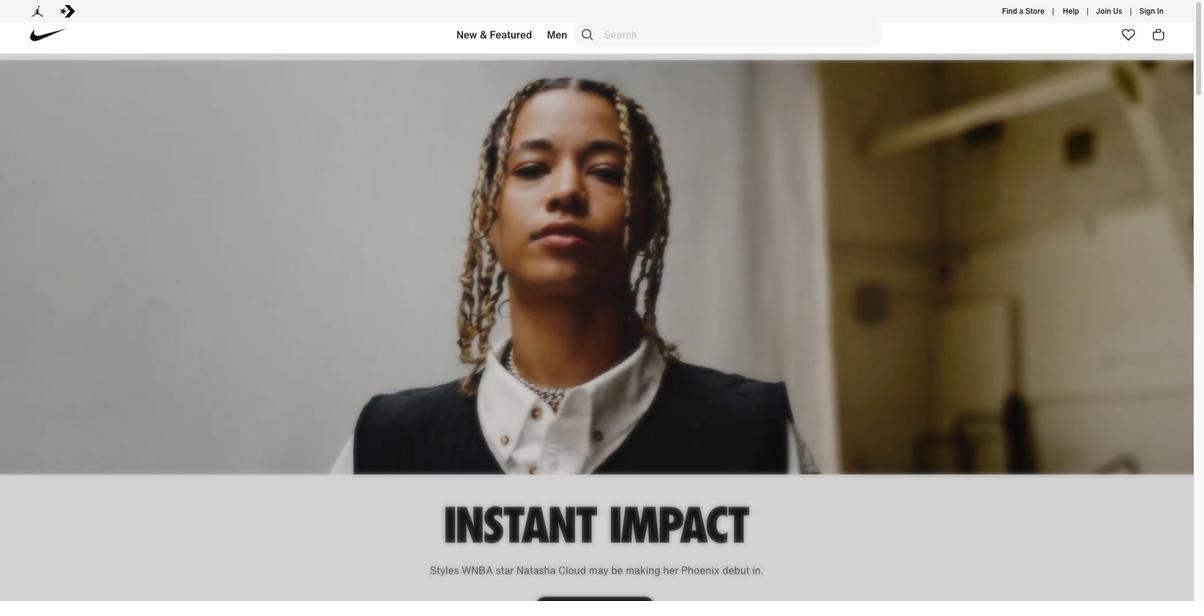 Task type: vqa. For each thing, say whether or not it's contained in the screenshot.
GIFT CARDS link
no



Task type: locate. For each thing, give the bounding box(es) containing it.
Search Products text field
[[781, 28, 971, 53]]

menu bar
[[213, 24, 981, 62]]

converse image
[[60, 4, 75, 19]]



Task type: describe. For each thing, give the bounding box(es) containing it.
jordan image
[[30, 4, 45, 19]]

nike home page image
[[24, 16, 73, 65]]

open search modal image
[[787, 33, 802, 48]]

favorites image
[[1121, 33, 1136, 48]]



